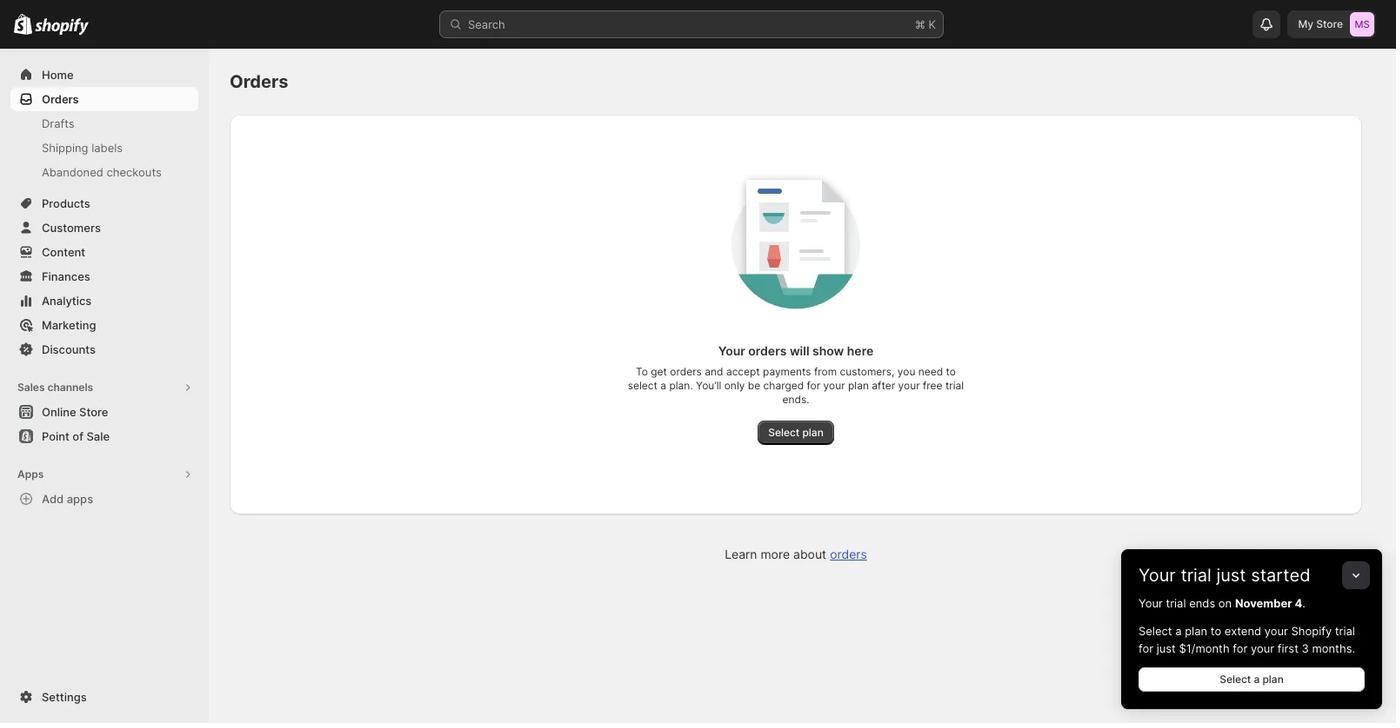 Task type: describe. For each thing, give the bounding box(es) containing it.
after
[[872, 379, 896, 392]]

shipping
[[42, 141, 88, 155]]

4
[[1295, 597, 1303, 611]]

marketing
[[42, 318, 96, 332]]

drafts link
[[10, 111, 198, 136]]

online
[[42, 405, 76, 419]]

payments
[[763, 365, 811, 379]]

point of sale button
[[0, 425, 209, 449]]

settings link
[[10, 686, 198, 710]]

home
[[42, 68, 74, 82]]

customers,
[[840, 365, 895, 379]]

trial left ends
[[1166, 597, 1186, 611]]

search
[[468, 17, 505, 31]]

your for ends
[[1139, 597, 1163, 611]]

be
[[748, 379, 761, 392]]

analytics link
[[10, 289, 198, 313]]

select a plan link
[[1139, 668, 1365, 693]]

1 horizontal spatial orders
[[230, 71, 288, 92]]

a for select a plan to extend your shopify trial for just $1/month for your first 3 months.
[[1176, 625, 1182, 639]]

to
[[636, 365, 648, 379]]

charged
[[764, 379, 804, 392]]

to inside the select a plan to extend your shopify trial for just $1/month for your first 3 months.
[[1211, 625, 1222, 639]]

my store
[[1299, 17, 1343, 30]]

a inside your orders will show here to get orders and accept payments from customers, you need to select a plan. you'll only be charged for your plan after your free trial ends.
[[661, 379, 667, 392]]

select for select a plan
[[1220, 673, 1251, 687]]

0 horizontal spatial orders
[[42, 92, 79, 106]]

⌘
[[915, 17, 926, 31]]

finances link
[[10, 265, 198, 289]]

0 horizontal spatial orders
[[670, 365, 702, 379]]

of
[[73, 430, 84, 444]]

2 vertical spatial orders
[[830, 547, 867, 562]]

select
[[628, 379, 658, 392]]

0 horizontal spatial shopify image
[[14, 14, 32, 35]]

products
[[42, 197, 90, 211]]

abandoned
[[42, 165, 103, 179]]

abandoned checkouts link
[[10, 160, 198, 184]]

just inside the select a plan to extend your shopify trial for just $1/month for your first 3 months.
[[1157, 642, 1176, 656]]

about
[[794, 547, 827, 562]]

shipping labels link
[[10, 136, 198, 160]]

marketing link
[[10, 313, 198, 338]]

sales channels
[[17, 381, 93, 394]]

drafts
[[42, 117, 74, 131]]

products link
[[10, 191, 198, 216]]

show
[[813, 344, 844, 358]]

0 vertical spatial orders
[[749, 344, 787, 358]]

select a plan
[[1220, 673, 1284, 687]]

your down 'from'
[[824, 379, 845, 392]]

abandoned checkouts
[[42, 165, 162, 179]]

online store button
[[0, 400, 209, 425]]

store for online store
[[79, 405, 108, 419]]

my store image
[[1350, 12, 1375, 37]]

started
[[1251, 566, 1311, 586]]

apps
[[17, 468, 44, 481]]

for inside your orders will show here to get orders and accept payments from customers, you need to select a plan. you'll only be charged for your plan after your free trial ends.
[[807, 379, 821, 392]]

finances
[[42, 270, 90, 284]]

analytics
[[42, 294, 92, 308]]

discounts
[[42, 343, 96, 357]]

orders link
[[10, 87, 198, 111]]

apps button
[[10, 463, 198, 487]]

shopify
[[1292, 625, 1332, 639]]



Task type: vqa. For each thing, say whether or not it's contained in the screenshot.
bottommost to
yes



Task type: locate. For each thing, give the bounding box(es) containing it.
1 horizontal spatial just
[[1217, 566, 1247, 586]]

trial inside the select a plan to extend your shopify trial for just $1/month for your first 3 months.
[[1336, 625, 1356, 639]]

need
[[919, 365, 943, 379]]

plan.
[[669, 379, 693, 392]]

select for select plan
[[768, 426, 800, 439]]

store right my
[[1317, 17, 1343, 30]]

your up accept
[[719, 344, 746, 358]]

plan
[[848, 379, 869, 392], [803, 426, 824, 439], [1185, 625, 1208, 639], [1263, 673, 1284, 687]]

store up sale
[[79, 405, 108, 419]]

discounts link
[[10, 338, 198, 362]]

your up first
[[1265, 625, 1289, 639]]

a up $1/month
[[1176, 625, 1182, 639]]

here
[[847, 344, 874, 358]]

plan down the customers,
[[848, 379, 869, 392]]

0 vertical spatial a
[[661, 379, 667, 392]]

0 horizontal spatial to
[[946, 365, 956, 379]]

point of sale link
[[10, 425, 198, 449]]

learn more about orders
[[725, 547, 867, 562]]

select down your trial ends on november 4 .
[[1139, 625, 1172, 639]]

a down the select a plan to extend your shopify trial for just $1/month for your first 3 months.
[[1254, 673, 1260, 687]]

your orders will show here to get orders and accept payments from customers, you need to select a plan. you'll only be charged for your plan after your free trial ends.
[[628, 344, 964, 406]]

customers link
[[10, 216, 198, 240]]

select
[[768, 426, 800, 439], [1139, 625, 1172, 639], [1220, 673, 1251, 687]]

apps
[[67, 492, 93, 506]]

a inside the select a plan to extend your shopify trial for just $1/month for your first 3 months.
[[1176, 625, 1182, 639]]

channels
[[47, 381, 93, 394]]

shopify image
[[14, 14, 32, 35], [35, 18, 89, 35]]

orders right about
[[830, 547, 867, 562]]

add apps button
[[10, 487, 198, 512]]

your trial ends on november 4 .
[[1139, 597, 1306, 611]]

1 horizontal spatial select
[[1139, 625, 1172, 639]]

1 vertical spatial store
[[79, 405, 108, 419]]

0 horizontal spatial select
[[768, 426, 800, 439]]

1 vertical spatial your
[[1139, 566, 1176, 586]]

k
[[929, 17, 936, 31]]

plan up $1/month
[[1185, 625, 1208, 639]]

orders up payments
[[749, 344, 787, 358]]

from
[[814, 365, 837, 379]]

1 horizontal spatial orders
[[749, 344, 787, 358]]

3
[[1302, 642, 1309, 656]]

0 horizontal spatial just
[[1157, 642, 1176, 656]]

1 vertical spatial orders
[[670, 365, 702, 379]]

more
[[761, 547, 790, 562]]

home link
[[10, 63, 198, 87]]

trial inside your orders will show here to get orders and accept payments from customers, you need to select a plan. you'll only be charged for your plan after your free trial ends.
[[946, 379, 964, 392]]

trial right free
[[946, 379, 964, 392]]

a inside the select a plan link
[[1254, 673, 1260, 687]]

your
[[824, 379, 845, 392], [898, 379, 920, 392], [1265, 625, 1289, 639], [1251, 642, 1275, 656]]

your up your trial ends on november 4 .
[[1139, 566, 1176, 586]]

0 horizontal spatial store
[[79, 405, 108, 419]]

november
[[1235, 597, 1293, 611]]

0 vertical spatial your
[[719, 344, 746, 358]]

store inside button
[[79, 405, 108, 419]]

free
[[923, 379, 943, 392]]

1 vertical spatial just
[[1157, 642, 1176, 656]]

select down ends.
[[768, 426, 800, 439]]

for down extend at the right bottom of page
[[1233, 642, 1248, 656]]

just up on
[[1217, 566, 1247, 586]]

select for select a plan to extend your shopify trial for just $1/month for your first 3 months.
[[1139, 625, 1172, 639]]

you
[[898, 365, 916, 379]]

0 vertical spatial to
[[946, 365, 956, 379]]

for left $1/month
[[1139, 642, 1154, 656]]

your for will
[[719, 344, 746, 358]]

to up $1/month
[[1211, 625, 1222, 639]]

add apps
[[42, 492, 93, 506]]

1 vertical spatial to
[[1211, 625, 1222, 639]]

ends.
[[783, 393, 810, 406]]

for
[[807, 379, 821, 392], [1139, 642, 1154, 656], [1233, 642, 1248, 656]]

your inside your orders will show here to get orders and accept payments from customers, you need to select a plan. you'll only be charged for your plan after your free trial ends.
[[719, 344, 746, 358]]

orders link
[[830, 547, 867, 562]]

plan down ends.
[[803, 426, 824, 439]]

to right need on the bottom
[[946, 365, 956, 379]]

orders
[[749, 344, 787, 358], [670, 365, 702, 379], [830, 547, 867, 562]]

sales channels button
[[10, 376, 198, 400]]

point of sale
[[42, 430, 110, 444]]

.
[[1303, 597, 1306, 611]]

first
[[1278, 642, 1299, 656]]

customers
[[42, 221, 101, 235]]

your inside dropdown button
[[1139, 566, 1176, 586]]

checkouts
[[107, 165, 162, 179]]

your
[[719, 344, 746, 358], [1139, 566, 1176, 586], [1139, 597, 1163, 611]]

select plan
[[768, 426, 824, 439]]

learn
[[725, 547, 757, 562]]

trial up the months.
[[1336, 625, 1356, 639]]

online store link
[[10, 400, 198, 425]]

point
[[42, 430, 70, 444]]

just inside dropdown button
[[1217, 566, 1247, 586]]

your for just
[[1139, 566, 1176, 586]]

settings
[[42, 691, 87, 705]]

store for my store
[[1317, 17, 1343, 30]]

0 vertical spatial just
[[1217, 566, 1247, 586]]

only
[[725, 379, 745, 392]]

sales
[[17, 381, 45, 394]]

your trial just started element
[[1122, 595, 1383, 710]]

get
[[651, 365, 667, 379]]

a for select a plan
[[1254, 673, 1260, 687]]

select down the select a plan to extend your shopify trial for just $1/month for your first 3 months.
[[1220, 673, 1251, 687]]

for down 'from'
[[807, 379, 821, 392]]

to
[[946, 365, 956, 379], [1211, 625, 1222, 639]]

0 vertical spatial select
[[768, 426, 800, 439]]

just
[[1217, 566, 1247, 586], [1157, 642, 1176, 656]]

your trial just started
[[1139, 566, 1311, 586]]

extend
[[1225, 625, 1262, 639]]

⌘ k
[[915, 17, 936, 31]]

1 vertical spatial a
[[1176, 625, 1182, 639]]

1 vertical spatial select
[[1139, 625, 1172, 639]]

accept
[[726, 365, 760, 379]]

trial up ends
[[1181, 566, 1212, 586]]

2 vertical spatial your
[[1139, 597, 1163, 611]]

and
[[705, 365, 724, 379]]

your down "you"
[[898, 379, 920, 392]]

0 horizontal spatial a
[[661, 379, 667, 392]]

just left $1/month
[[1157, 642, 1176, 656]]

1 horizontal spatial for
[[1139, 642, 1154, 656]]

2 horizontal spatial a
[[1254, 673, 1260, 687]]

content
[[42, 245, 85, 259]]

labels
[[91, 141, 123, 155]]

your left first
[[1251, 642, 1275, 656]]

select a plan to extend your shopify trial for just $1/month for your first 3 months.
[[1139, 625, 1356, 656]]

2 horizontal spatial for
[[1233, 642, 1248, 656]]

online store
[[42, 405, 108, 419]]

0 horizontal spatial for
[[807, 379, 821, 392]]

2 horizontal spatial orders
[[830, 547, 867, 562]]

1 horizontal spatial a
[[1176, 625, 1182, 639]]

store
[[1317, 17, 1343, 30], [79, 405, 108, 419]]

orders
[[230, 71, 288, 92], [42, 92, 79, 106]]

ends
[[1190, 597, 1216, 611]]

select plan link
[[758, 421, 834, 445]]

1 horizontal spatial to
[[1211, 625, 1222, 639]]

will
[[790, 344, 810, 358]]

you'll
[[696, 379, 722, 392]]

orders up plan.
[[670, 365, 702, 379]]

add
[[42, 492, 64, 506]]

content link
[[10, 240, 198, 265]]

on
[[1219, 597, 1232, 611]]

my
[[1299, 17, 1314, 30]]

$1/month
[[1179, 642, 1230, 656]]

2 horizontal spatial select
[[1220, 673, 1251, 687]]

1 horizontal spatial shopify image
[[35, 18, 89, 35]]

select inside the select a plan to extend your shopify trial for just $1/month for your first 3 months.
[[1139, 625, 1172, 639]]

a down get
[[661, 379, 667, 392]]

2 vertical spatial select
[[1220, 673, 1251, 687]]

your trial just started button
[[1122, 550, 1383, 586]]

trial inside dropdown button
[[1181, 566, 1212, 586]]

plan inside your orders will show here to get orders and accept payments from customers, you need to select a plan. you'll only be charged for your plan after your free trial ends.
[[848, 379, 869, 392]]

plan inside the select a plan to extend your shopify trial for just $1/month for your first 3 months.
[[1185, 625, 1208, 639]]

sale
[[86, 430, 110, 444]]

2 vertical spatial a
[[1254, 673, 1260, 687]]

0 vertical spatial store
[[1317, 17, 1343, 30]]

months.
[[1313, 642, 1356, 656]]

shipping labels
[[42, 141, 123, 155]]

your left ends
[[1139, 597, 1163, 611]]

1 horizontal spatial store
[[1317, 17, 1343, 30]]

to inside your orders will show here to get orders and accept payments from customers, you need to select a plan. you'll only be charged for your plan after your free trial ends.
[[946, 365, 956, 379]]

plan down first
[[1263, 673, 1284, 687]]



